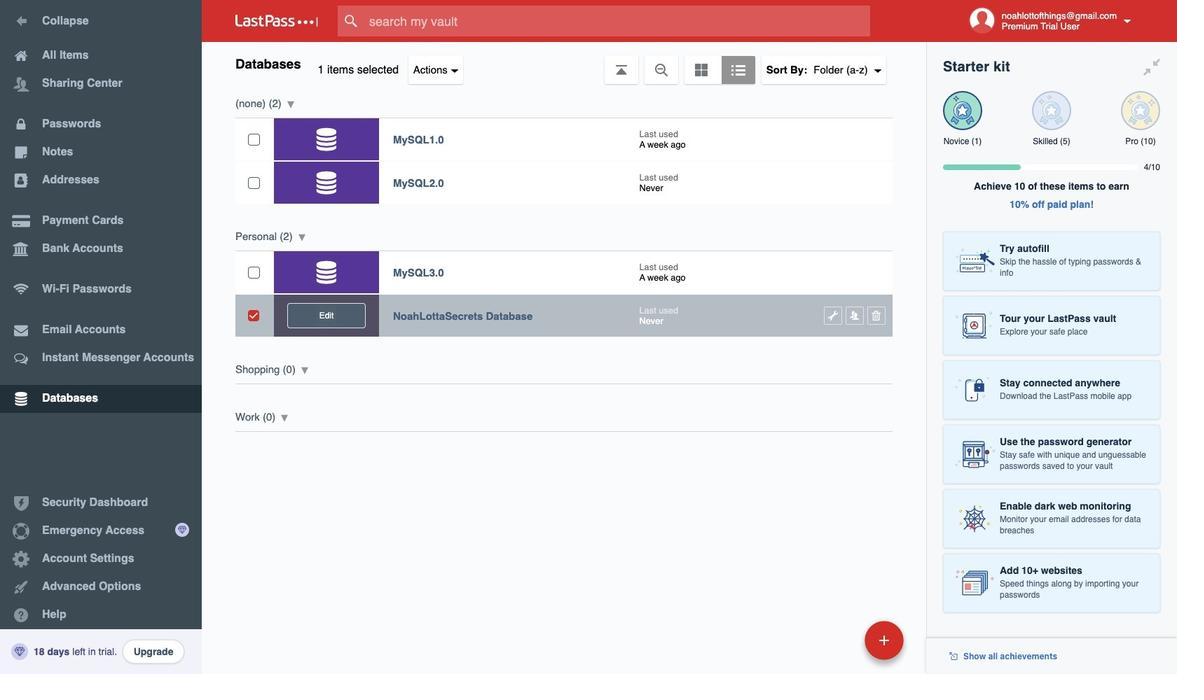 Task type: locate. For each thing, give the bounding box(es) containing it.
main navigation navigation
[[0, 0, 202, 675]]

lastpass image
[[236, 15, 318, 27]]

new item navigation
[[769, 618, 913, 675]]

Search search field
[[338, 6, 898, 36]]

search my vault text field
[[338, 6, 898, 36]]



Task type: describe. For each thing, give the bounding box(es) containing it.
vault options navigation
[[202, 42, 927, 84]]

new item element
[[769, 621, 909, 661]]



Task type: vqa. For each thing, say whether or not it's contained in the screenshot.
New item navigation
yes



